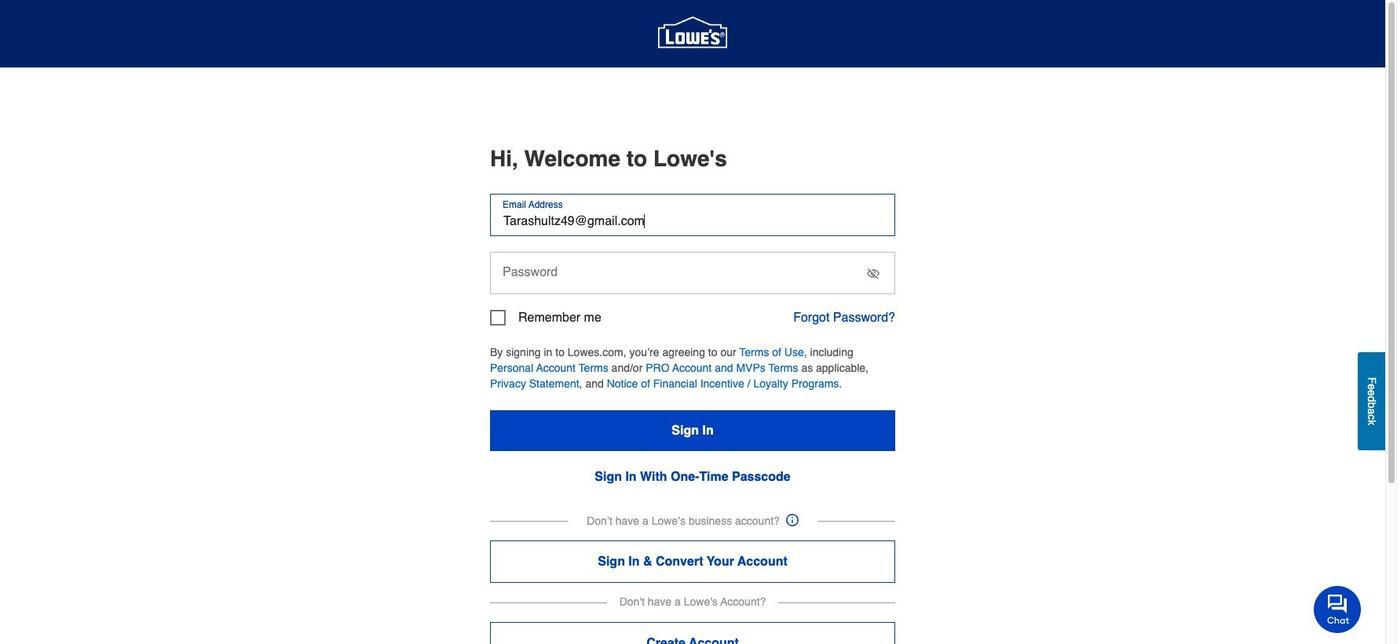Task type: vqa. For each thing, say whether or not it's contained in the screenshot.
Specifications
no



Task type: describe. For each thing, give the bounding box(es) containing it.
Email text field
[[490, 194, 895, 236]]

lowe's home improvement logo image
[[658, 0, 727, 68]]

tooltip button image
[[786, 514, 799, 527]]



Task type: locate. For each thing, give the bounding box(es) containing it.
chat invite button image
[[1314, 586, 1362, 634]]

show password image
[[867, 268, 880, 280]]

remember me element
[[490, 310, 602, 326]]

password password field
[[490, 252, 895, 295]]



